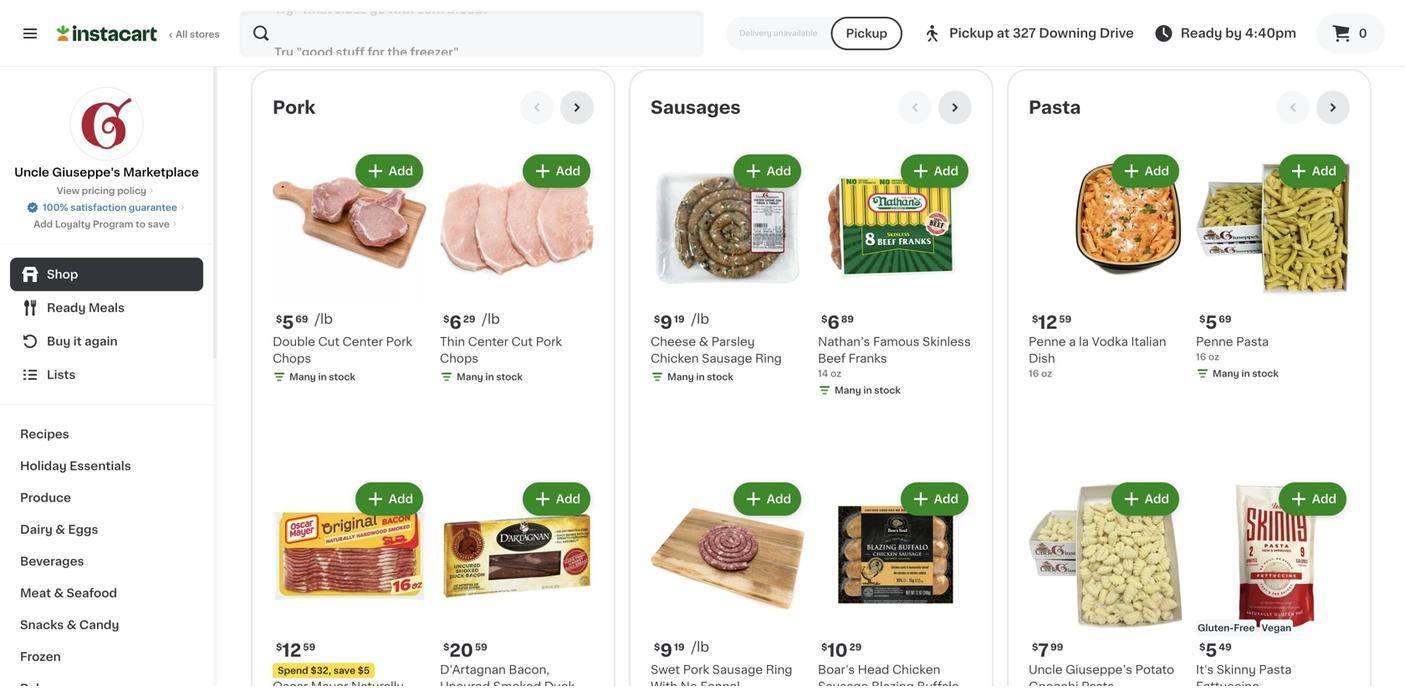 Task type: locate. For each thing, give the bounding box(es) containing it.
meat & seafood
[[20, 587, 117, 599]]

in down the 'penne pasta 16 oz'
[[1242, 369, 1251, 378]]

2 69 from the left
[[1219, 315, 1232, 324]]

/lb for pork
[[692, 641, 710, 654]]

many in stock down double cut center pork chops
[[290, 372, 355, 382]]

$ 9 19 /lb for cheese
[[654, 313, 710, 331]]

uncle up gnocchi
[[1029, 664, 1063, 676]]

add loyalty program to save
[[34, 220, 170, 229]]

$ 5 49
[[1200, 642, 1232, 659]]

/lb up thin center cut pork chops
[[482, 313, 500, 326]]

instacart logo image
[[57, 23, 157, 44]]

view pricing policy
[[57, 186, 147, 195]]

2 19 from the top
[[674, 643, 685, 652]]

0 vertical spatial 9
[[660, 314, 673, 331]]

59 right 20
[[475, 643, 488, 652]]

1 horizontal spatial center
[[468, 336, 509, 348]]

sausage inside cheese & parsley chicken sausage ring
[[702, 353, 753, 364]]

$ left 89
[[822, 315, 828, 324]]

0 vertical spatial ring
[[756, 353, 782, 364]]

chops down double
[[273, 353, 311, 364]]

many down cheese
[[668, 372, 694, 382]]

1 vertical spatial chicken
[[893, 664, 941, 676]]

pickup inside button
[[846, 28, 888, 39]]

pickup inside popup button
[[950, 27, 994, 39]]

add button for cheese & parsley chicken sausage ring
[[735, 156, 800, 186]]

2 9 from the top
[[660, 642, 673, 659]]

uncle inside uncle giuseppe's potato gnocchi pasta
[[1029, 664, 1063, 676]]

1 horizontal spatial pickup
[[950, 27, 994, 39]]

1 horizontal spatial save
[[334, 666, 356, 675]]

69 up the 'penne pasta 16 oz'
[[1219, 315, 1232, 324]]

& left 'eggs'
[[55, 524, 65, 536]]

sausage down the boar's
[[818, 681, 869, 686]]

1 vertical spatial $ 12 59
[[276, 642, 316, 659]]

0 vertical spatial 12
[[1039, 314, 1058, 331]]

service type group
[[726, 17, 903, 50]]

1 horizontal spatial ready
[[1181, 27, 1223, 39]]

oz down the 'dish'
[[1042, 369, 1053, 378]]

1 horizontal spatial chops
[[440, 353, 479, 364]]

dairy
[[20, 524, 53, 536]]

29 inside $ 10 29
[[850, 643, 862, 652]]

ready inside popup button
[[47, 302, 86, 314]]

5
[[282, 314, 294, 331], [1206, 314, 1218, 331], [1206, 642, 1218, 659]]

$ 12 59
[[1033, 314, 1072, 331], [276, 642, 316, 659]]

1 cut from the left
[[318, 336, 340, 348]]

$ up double
[[276, 315, 282, 324]]

pickup at 327 downing drive
[[950, 27, 1134, 39]]

add
[[389, 165, 413, 177], [556, 165, 581, 177], [767, 165, 792, 177], [934, 165, 959, 177], [1145, 165, 1170, 177], [1313, 165, 1337, 177], [34, 220, 53, 229], [389, 493, 413, 505], [556, 493, 581, 505], [767, 493, 792, 505], [934, 493, 959, 505], [1145, 493, 1170, 505], [1313, 493, 1337, 505]]

$
[[276, 315, 282, 324], [443, 315, 450, 324], [654, 315, 660, 324], [822, 315, 828, 324], [1033, 315, 1039, 324], [1200, 315, 1206, 324], [276, 643, 282, 652], [443, 643, 450, 652], [654, 643, 660, 652], [822, 643, 828, 652], [1033, 643, 1039, 652], [1200, 643, 1206, 652]]

1 9 from the top
[[660, 314, 673, 331]]

69 inside $ 5 69 /lb
[[296, 315, 308, 324]]

5 for $ 5 69 /lb
[[282, 314, 294, 331]]

fettuccine
[[1197, 681, 1260, 686]]

20
[[450, 642, 473, 659]]

chicken up buffalo
[[893, 664, 941, 676]]

2 $ 9 19 /lb from the top
[[654, 641, 710, 659]]

& inside cheese & parsley chicken sausage ring
[[699, 336, 709, 348]]

stock for 9
[[707, 372, 734, 382]]

many in stock down thin center cut pork chops
[[457, 372, 523, 382]]

0 vertical spatial uncle
[[14, 167, 49, 178]]

/lb inside $ 6 29 /lb
[[482, 313, 500, 326]]

0 vertical spatial $ 9 19 /lb
[[654, 313, 710, 331]]

& left parsley
[[699, 336, 709, 348]]

$ up the boar's
[[822, 643, 828, 652]]

0 horizontal spatial chicken
[[651, 353, 699, 364]]

2 center from the left
[[468, 336, 509, 348]]

add for swet pork sausage ring with no fennel
[[767, 493, 792, 505]]

&
[[699, 336, 709, 348], [55, 524, 65, 536], [54, 587, 64, 599], [67, 619, 76, 631]]

uncle up "100%"
[[14, 167, 49, 178]]

uncle giuseppe's marketplace logo image
[[70, 87, 143, 161]]

penne up the 'dish'
[[1029, 336, 1066, 348]]

add for it's skinny pasta fettuccine
[[1313, 493, 1337, 505]]

0 vertical spatial chicken
[[651, 353, 699, 364]]

1 horizontal spatial 16
[[1197, 352, 1207, 362]]

29 inside $ 6 29 /lb
[[463, 315, 476, 324]]

$ inside $ 6 29 /lb
[[443, 315, 450, 324]]

center down the $5.69 per pound element
[[343, 336, 383, 348]]

16 down $ 5 69 at the top of page
[[1197, 352, 1207, 362]]

oz inside the 'penne pasta 16 oz'
[[1209, 352, 1220, 362]]

& for snacks
[[67, 619, 76, 631]]

many down thin
[[457, 372, 483, 382]]

$ 12 59 up spend in the left of the page
[[276, 642, 316, 659]]

buy
[[47, 336, 71, 347]]

1 horizontal spatial cut
[[512, 336, 533, 348]]

free
[[1234, 623, 1255, 633]]

1 19 from the top
[[674, 315, 685, 324]]

1 vertical spatial ring
[[766, 664, 793, 676]]

ready for ready meals
[[47, 302, 86, 314]]

1 69 from the left
[[296, 315, 308, 324]]

stock
[[1253, 369, 1279, 378], [329, 372, 355, 382], [496, 372, 523, 382], [707, 372, 734, 382], [875, 386, 901, 395]]

59 for spend $32, save $5
[[303, 643, 316, 652]]

d'artagnan bacon, uncured smoked duck
[[440, 664, 575, 686]]

add for double cut center pork chops
[[389, 165, 413, 177]]

1 vertical spatial $9.19 per pound element
[[651, 640, 805, 662]]

69 for $ 5 69
[[1219, 315, 1232, 324]]

6 inside $ 6 29 /lb
[[450, 314, 462, 331]]

cut
[[318, 336, 340, 348], [512, 336, 533, 348]]

6 left 89
[[828, 314, 840, 331]]

stock down thin center cut pork chops
[[496, 372, 523, 382]]

oz inside penne a la vodka italian dish 16 oz
[[1042, 369, 1053, 378]]

2 horizontal spatial oz
[[1209, 352, 1220, 362]]

drive
[[1100, 27, 1134, 39]]

chops inside double cut center pork chops
[[273, 353, 311, 364]]

boar's
[[818, 664, 855, 676]]

add button for penne pasta
[[1281, 156, 1345, 186]]

smoked
[[493, 681, 541, 686]]

1 horizontal spatial 12
[[1039, 314, 1058, 331]]

2 penne from the left
[[1197, 336, 1234, 348]]

product group containing 20
[[440, 479, 594, 686]]

$ 20 59
[[443, 642, 488, 659]]

$9.19 per pound element for parsley
[[651, 312, 805, 334]]

29 right the 10 at bottom right
[[850, 643, 862, 652]]

14
[[818, 369, 829, 378]]

chops
[[273, 353, 311, 364], [440, 353, 479, 364]]

dairy & eggs
[[20, 524, 98, 536]]

0 vertical spatial 16
[[1197, 352, 1207, 362]]

save down guarantee
[[148, 220, 170, 229]]

$ 9 19 /lb up cheese
[[654, 313, 710, 331]]

chops inside thin center cut pork chops
[[440, 353, 479, 364]]

59 for penne a la vodka italian dish
[[1059, 315, 1072, 324]]

19 up cheese
[[674, 315, 685, 324]]

ring left beef
[[756, 353, 782, 364]]

1 vertical spatial 29
[[850, 643, 862, 652]]

$ 12 59 for spend $32, save $5
[[276, 642, 316, 659]]

& for dairy
[[55, 524, 65, 536]]

$ inside $ 6 89
[[822, 315, 828, 324]]

$ up thin
[[443, 315, 450, 324]]

oz down $ 5 69 at the top of page
[[1209, 352, 1220, 362]]

$9.19 per pound element
[[651, 312, 805, 334], [651, 640, 805, 662]]

product group
[[273, 151, 427, 387], [440, 151, 594, 387], [651, 151, 805, 387], [818, 151, 972, 400], [1029, 151, 1183, 380], [1197, 151, 1350, 384], [273, 479, 427, 686], [440, 479, 594, 686], [651, 479, 805, 686], [818, 479, 972, 686], [1029, 479, 1183, 686], [1197, 479, 1350, 686]]

0 vertical spatial 19
[[674, 315, 685, 324]]

1 horizontal spatial oz
[[1042, 369, 1053, 378]]

no
[[681, 681, 698, 686]]

uncle for uncle giuseppe's potato gnocchi pasta
[[1029, 664, 1063, 676]]

12 for penne a la vodka italian dish
[[1039, 314, 1058, 331]]

12 up spend in the left of the page
[[282, 642, 301, 659]]

beef
[[818, 353, 846, 364]]

& right meat
[[54, 587, 64, 599]]

save left $5
[[334, 666, 356, 675]]

penne inside penne a la vodka italian dish 16 oz
[[1029, 336, 1066, 348]]

pickup button
[[831, 17, 903, 50]]

5 up double
[[282, 314, 294, 331]]

2 cut from the left
[[512, 336, 533, 348]]

buy it again link
[[10, 325, 203, 358]]

$ up the 'penne pasta 16 oz'
[[1200, 315, 1206, 324]]

sausage down parsley
[[702, 353, 753, 364]]

in for 5
[[318, 372, 327, 382]]

sausage up fennel
[[713, 664, 763, 676]]

/lb inside $ 5 69 /lb
[[315, 313, 333, 326]]

0 vertical spatial 29
[[463, 315, 476, 324]]

69 inside $ 5 69
[[1219, 315, 1232, 324]]

1 vertical spatial 9
[[660, 642, 673, 659]]

0 vertical spatial ready
[[1181, 27, 1223, 39]]

at
[[997, 27, 1010, 39]]

2 chops from the left
[[440, 353, 479, 364]]

ring inside swet pork sausage ring with no fennel
[[766, 664, 793, 676]]

& left candy
[[67, 619, 76, 631]]

0 horizontal spatial 59
[[303, 643, 316, 652]]

1 $9.19 per pound element from the top
[[651, 312, 805, 334]]

0 vertical spatial $9.19 per pound element
[[651, 312, 805, 334]]

0 horizontal spatial 6
[[450, 314, 462, 331]]

1 vertical spatial 12
[[282, 642, 301, 659]]

meals
[[89, 302, 125, 314]]

many down double
[[290, 372, 316, 382]]

$ inside $ 5 69 /lb
[[276, 315, 282, 324]]

100%
[[43, 203, 68, 212]]

0 horizontal spatial $ 12 59
[[276, 642, 316, 659]]

cut inside double cut center pork chops
[[318, 336, 340, 348]]

$6.29 per pound element
[[440, 312, 594, 334]]

ready left by
[[1181, 27, 1223, 39]]

5 up the 'penne pasta 16 oz'
[[1206, 314, 1218, 331]]

1 horizontal spatial 6
[[828, 314, 840, 331]]

stock down cheese & parsley chicken sausage ring
[[707, 372, 734, 382]]

0 horizontal spatial chops
[[273, 353, 311, 364]]

save
[[148, 220, 170, 229], [334, 666, 356, 675]]

9 up cheese
[[660, 314, 673, 331]]

1 vertical spatial 19
[[674, 643, 685, 652]]

59 up a
[[1059, 315, 1072, 324]]

0 horizontal spatial 69
[[296, 315, 308, 324]]

penne
[[1029, 336, 1066, 348], [1197, 336, 1234, 348]]

1 $ 9 19 /lb from the top
[[654, 313, 710, 331]]

12 up the 'dish'
[[1039, 314, 1058, 331]]

7
[[1039, 642, 1049, 659]]

2 horizontal spatial 59
[[1059, 315, 1072, 324]]

19
[[674, 315, 685, 324], [674, 643, 685, 652]]

0 horizontal spatial 29
[[463, 315, 476, 324]]

1 horizontal spatial 69
[[1219, 315, 1232, 324]]

add for cheese & parsley chicken sausage ring
[[767, 165, 792, 177]]

gluten-
[[1198, 623, 1234, 633]]

ready down shop
[[47, 302, 86, 314]]

0 horizontal spatial center
[[343, 336, 383, 348]]

/lb up cheese & parsley chicken sausage ring
[[692, 313, 710, 326]]

29 up thin
[[463, 315, 476, 324]]

/lb up swet pork sausage ring with no fennel
[[692, 641, 710, 654]]

cheese & parsley chicken sausage ring
[[651, 336, 782, 364]]

0 horizontal spatial penne
[[1029, 336, 1066, 348]]

59 inside $ 20 59
[[475, 643, 488, 652]]

lists link
[[10, 358, 203, 392]]

cut down the $5.69 per pound element
[[318, 336, 340, 348]]

$9.19 per pound element up swet pork sausage ring with no fennel
[[651, 640, 805, 662]]

1 center from the left
[[343, 336, 383, 348]]

holiday essentials link
[[10, 450, 203, 482]]

1 6 from the left
[[450, 314, 462, 331]]

9 up swet
[[660, 642, 673, 659]]

Search field
[[241, 12, 703, 55]]

add button
[[357, 156, 422, 186], [524, 156, 589, 186], [735, 156, 800, 186], [903, 156, 967, 186], [1113, 156, 1178, 186], [1281, 156, 1345, 186], [357, 484, 422, 514], [524, 484, 589, 514], [735, 484, 800, 514], [903, 484, 967, 514], [1113, 484, 1178, 514], [1281, 484, 1345, 514]]

$ up it's
[[1200, 643, 1206, 652]]

fennel
[[701, 681, 740, 686]]

$9.19 per pound element up parsley
[[651, 312, 805, 334]]

1 vertical spatial uncle
[[1029, 664, 1063, 676]]

None search field
[[239, 10, 704, 57]]

parsley
[[712, 336, 755, 348]]

in down cheese & parsley chicken sausage ring
[[696, 372, 705, 382]]

0 horizontal spatial oz
[[831, 369, 842, 378]]

0
[[1359, 28, 1368, 39]]

2 6 from the left
[[828, 314, 840, 331]]

in down double cut center pork chops
[[318, 372, 327, 382]]

$ 12 59 up a
[[1033, 314, 1072, 331]]

stock down double cut center pork chops
[[329, 372, 355, 382]]

2 vertical spatial sausage
[[818, 681, 869, 686]]

1 vertical spatial sausage
[[713, 664, 763, 676]]

chicken inside cheese & parsley chicken sausage ring
[[651, 353, 699, 364]]

$ 5 69 /lb
[[276, 313, 333, 331]]

ring inside cheese & parsley chicken sausage ring
[[756, 353, 782, 364]]

69 for $ 5 69 /lb
[[296, 315, 308, 324]]

pickup at 327 downing drive button
[[923, 10, 1134, 57]]

0 horizontal spatial cut
[[318, 336, 340, 348]]

ready meals button
[[10, 291, 203, 325]]

with
[[651, 681, 678, 686]]

add for boar's head chicken sausage blazing buffalo
[[934, 493, 959, 505]]

many in stock
[[1213, 369, 1279, 378], [290, 372, 355, 382], [457, 372, 523, 382], [668, 372, 734, 382], [835, 386, 901, 395]]

ring left the boar's
[[766, 664, 793, 676]]

19 up swet
[[674, 643, 685, 652]]

1 horizontal spatial $ 12 59
[[1033, 314, 1072, 331]]

$ 7 99
[[1033, 642, 1064, 659]]

59 up $32,
[[303, 643, 316, 652]]

blazing
[[872, 681, 914, 686]]

1 horizontal spatial 59
[[475, 643, 488, 652]]

5 left 49
[[1206, 642, 1218, 659]]

$ inside $ 5 49
[[1200, 643, 1206, 652]]

product group containing 10
[[818, 479, 972, 686]]

giuseppe's
[[52, 167, 120, 178]]

boar's head chicken sausage blazing buffalo
[[818, 664, 960, 686]]

6 up thin
[[450, 314, 462, 331]]

pasta link
[[1029, 98, 1081, 118]]

add for d'artagnan bacon, uncured smoked duck
[[556, 493, 581, 505]]

0 horizontal spatial pickup
[[846, 28, 888, 39]]

vodka
[[1092, 336, 1129, 348]]

penne inside the 'penne pasta 16 oz'
[[1197, 336, 1234, 348]]

in down franks
[[864, 386, 872, 395]]

1 chops from the left
[[273, 353, 311, 364]]

dish
[[1029, 353, 1056, 364]]

0 horizontal spatial ready
[[47, 302, 86, 314]]

$ left 99 in the right bottom of the page
[[1033, 643, 1039, 652]]

skinless
[[923, 336, 971, 348]]

0 horizontal spatial 12
[[282, 642, 301, 659]]

center down $ 6 29 /lb on the top left of page
[[468, 336, 509, 348]]

1 horizontal spatial chicken
[[893, 664, 941, 676]]

2 $9.19 per pound element from the top
[[651, 640, 805, 662]]

59
[[1059, 315, 1072, 324], [303, 643, 316, 652], [475, 643, 488, 652]]

1 horizontal spatial 29
[[850, 643, 862, 652]]

100% satisfaction guarantee
[[43, 203, 177, 212]]

0 vertical spatial $ 12 59
[[1033, 314, 1072, 331]]

$ 9 19 /lb
[[654, 313, 710, 331], [654, 641, 710, 659]]

in for 6
[[486, 372, 494, 382]]

0 vertical spatial sausage
[[702, 353, 753, 364]]

eggs
[[68, 524, 98, 536]]

1 vertical spatial $ 9 19 /lb
[[654, 641, 710, 659]]

cut down $6.29 per pound element
[[512, 336, 533, 348]]

1 vertical spatial ready
[[47, 302, 86, 314]]

16 down the 'dish'
[[1029, 369, 1039, 378]]

9
[[660, 314, 673, 331], [660, 642, 673, 659]]

5 inside $ 5 69 /lb
[[282, 314, 294, 331]]

29
[[463, 315, 476, 324], [850, 643, 862, 652]]

add loyalty program to save link
[[34, 218, 180, 231]]

1 vertical spatial save
[[334, 666, 356, 675]]

69
[[296, 315, 308, 324], [1219, 315, 1232, 324]]

many in stock down the 'penne pasta 16 oz'
[[1213, 369, 1279, 378]]

many in stock down cheese & parsley chicken sausage ring
[[668, 372, 734, 382]]

oz right 14
[[831, 369, 842, 378]]

1 penne from the left
[[1029, 336, 1066, 348]]

1 horizontal spatial penne
[[1197, 336, 1234, 348]]

add for penne a la vodka italian dish
[[1145, 165, 1170, 177]]

69 up double
[[296, 315, 308, 324]]

chops down thin
[[440, 353, 479, 364]]

& for meat
[[54, 587, 64, 599]]

$ 9 19 /lb up swet
[[654, 641, 710, 659]]

$ up d'artagnan
[[443, 643, 450, 652]]

1 vertical spatial 16
[[1029, 369, 1039, 378]]

chicken down cheese
[[651, 353, 699, 364]]

center inside double cut center pork chops
[[343, 336, 383, 348]]

$ inside $ 20 59
[[443, 643, 450, 652]]

in down thin center cut pork chops
[[486, 372, 494, 382]]

$ up swet
[[654, 643, 660, 652]]

0 horizontal spatial uncle
[[14, 167, 49, 178]]

/lb up double cut center pork chops
[[315, 313, 333, 326]]

sausages
[[651, 99, 741, 116]]

center
[[343, 336, 383, 348], [468, 336, 509, 348]]

1 horizontal spatial uncle
[[1029, 664, 1063, 676]]

it's skinny pasta fettuccine
[[1197, 664, 1292, 686]]

penne down $ 5 69 at the top of page
[[1197, 336, 1234, 348]]

19 for swet
[[674, 643, 685, 652]]

0 horizontal spatial 16
[[1029, 369, 1039, 378]]

0 vertical spatial save
[[148, 220, 170, 229]]



Task type: vqa. For each thing, say whether or not it's contained in the screenshot.
fees
no



Task type: describe. For each thing, give the bounding box(es) containing it.
$ 9 19 /lb for swet
[[654, 641, 710, 659]]

spend $32, save $5
[[278, 666, 370, 675]]

all
[[176, 30, 188, 39]]

$ inside $ 10 29
[[822, 643, 828, 652]]

$ 5 69
[[1200, 314, 1232, 331]]

$ 6 89
[[822, 314, 854, 331]]

swet
[[651, 664, 680, 676]]

thin
[[440, 336, 465, 348]]

swet pork sausage ring with no fennel
[[651, 664, 793, 686]]

a
[[1069, 336, 1076, 348]]

5 for $ 5 49
[[1206, 642, 1218, 659]]

16 inside penne a la vodka italian dish 16 oz
[[1029, 369, 1039, 378]]

it
[[73, 336, 82, 347]]

add button for uncle giuseppe's potato gnocchi pasta
[[1113, 484, 1178, 514]]

sausage inside the boar's head chicken sausage blazing buffalo
[[818, 681, 869, 686]]

product group containing 7
[[1029, 479, 1183, 686]]

meat
[[20, 587, 51, 599]]

$5
[[358, 666, 370, 675]]

la
[[1079, 336, 1089, 348]]

/lb for center
[[482, 313, 500, 326]]

many for 6
[[457, 372, 483, 382]]

ready by 4:40pm
[[1181, 27, 1297, 39]]

add for nathan's famous skinless beef franks
[[934, 165, 959, 177]]

$ inside the $ 7 99
[[1033, 643, 1039, 652]]

uncle giuseppe's potato gnocchi pasta
[[1029, 664, 1175, 686]]

by
[[1226, 27, 1243, 39]]

/lb for cut
[[315, 313, 333, 326]]

beverages
[[20, 556, 84, 567]]

pork inside thin center cut pork chops
[[536, 336, 562, 348]]

9 for cheese
[[660, 314, 673, 331]]

penne for a
[[1029, 336, 1066, 348]]

uncured
[[440, 681, 490, 686]]

penne for pasta
[[1197, 336, 1234, 348]]

stock for 6
[[496, 372, 523, 382]]

327
[[1013, 27, 1036, 39]]

add button for it's skinny pasta fettuccine
[[1281, 484, 1345, 514]]

many in stock for 6
[[457, 372, 523, 382]]

italian
[[1132, 336, 1167, 348]]

view
[[57, 186, 80, 195]]

$ up cheese
[[654, 315, 660, 324]]

many down beef
[[835, 386, 862, 395]]

oz inside nathan's famous skinless beef franks 14 oz
[[831, 369, 842, 378]]

add button for nathan's famous skinless beef franks
[[903, 156, 967, 186]]

lists
[[47, 369, 76, 381]]

buffalo
[[917, 681, 960, 686]]

6 for $ 6 29 /lb
[[450, 314, 462, 331]]

vegan
[[1262, 623, 1292, 633]]

pork inside swet pork sausage ring with no fennel
[[683, 664, 710, 676]]

$ 12 59 for penne a la vodka italian dish
[[1033, 314, 1072, 331]]

add button for double cut center pork chops
[[357, 156, 422, 186]]

29 for 10
[[850, 643, 862, 652]]

add for uncle giuseppe's potato gnocchi pasta
[[1145, 493, 1170, 505]]

many down the 'penne pasta 16 oz'
[[1213, 369, 1240, 378]]

duck
[[544, 681, 575, 686]]

100% satisfaction guarantee button
[[26, 197, 187, 214]]

bacon,
[[509, 664, 550, 676]]

beverages link
[[10, 546, 203, 577]]

essentials
[[70, 460, 131, 472]]

chops for 5
[[273, 353, 311, 364]]

center inside thin center cut pork chops
[[468, 336, 509, 348]]

meat & seafood link
[[10, 577, 203, 609]]

many in stock for 5
[[290, 372, 355, 382]]

holiday
[[20, 460, 67, 472]]

stock down the 'penne pasta 16 oz'
[[1253, 369, 1279, 378]]

& for cheese
[[699, 336, 709, 348]]

produce
[[20, 492, 71, 504]]

0 button
[[1317, 13, 1386, 54]]

potato
[[1136, 664, 1175, 676]]

uncle for uncle giuseppe's marketplace
[[14, 167, 49, 178]]

many in stock for 9
[[668, 372, 734, 382]]

add for thin center cut pork chops
[[556, 165, 581, 177]]

12 for spend $32, save $5
[[282, 642, 301, 659]]

to
[[136, 220, 146, 229]]

nathan's famous skinless beef franks 14 oz
[[818, 336, 971, 378]]

dairy & eggs link
[[10, 514, 203, 546]]

d'artagnan
[[440, 664, 506, 676]]

add button for d'artagnan bacon, uncured smoked duck
[[524, 484, 589, 514]]

pickup for pickup
[[846, 28, 888, 39]]

chops for 6
[[440, 353, 479, 364]]

buy it again
[[47, 336, 118, 347]]

view pricing policy link
[[57, 184, 157, 197]]

program
[[93, 220, 133, 229]]

double
[[273, 336, 315, 348]]

shop link
[[10, 258, 203, 291]]

89
[[842, 315, 854, 324]]

$ 6 29 /lb
[[443, 313, 500, 331]]

skinny
[[1217, 664, 1257, 676]]

49
[[1219, 643, 1232, 652]]

$ up the 'dish'
[[1033, 315, 1039, 324]]

$ inside $ 5 69
[[1200, 315, 1206, 324]]

pasta inside the 'penne pasta 16 oz'
[[1237, 336, 1269, 348]]

ready meals link
[[10, 291, 203, 325]]

pasta inside 'it's skinny pasta fettuccine'
[[1260, 664, 1292, 676]]

ready for ready by 4:40pm
[[1181, 27, 1223, 39]]

pork inside double cut center pork chops
[[386, 336, 412, 348]]

$5.69 per pound element
[[273, 312, 427, 334]]

snacks
[[20, 619, 64, 631]]

pork link
[[273, 98, 316, 118]]

$9.19 per pound element for sausage
[[651, 640, 805, 662]]

snacks & candy link
[[10, 609, 203, 641]]

cheese
[[651, 336, 696, 348]]

again
[[85, 336, 118, 347]]

penne a la vodka italian dish 16 oz
[[1029, 336, 1167, 378]]

99
[[1051, 643, 1064, 652]]

19 for cheese
[[674, 315, 685, 324]]

29 for 6
[[463, 315, 476, 324]]

many for 5
[[290, 372, 316, 382]]

add button for swet pork sausage ring with no fennel
[[735, 484, 800, 514]]

frozen
[[20, 651, 61, 663]]

satisfaction
[[70, 203, 127, 212]]

guarantee
[[129, 203, 177, 212]]

holiday essentials
[[20, 460, 131, 472]]

many in stock down franks
[[835, 386, 901, 395]]

6 for $ 6 89
[[828, 314, 840, 331]]

9 for swet
[[660, 642, 673, 659]]

stock down nathan's famous skinless beef franks 14 oz
[[875, 386, 901, 395]]

add button for boar's head chicken sausage blazing buffalo
[[903, 484, 967, 514]]

add for penne pasta
[[1313, 165, 1337, 177]]

$32,
[[311, 666, 331, 675]]

franks
[[849, 353, 887, 364]]

seafood
[[67, 587, 117, 599]]

add button for penne a la vodka italian dish
[[1113, 156, 1178, 186]]

pasta inside uncle giuseppe's potato gnocchi pasta
[[1082, 681, 1115, 686]]

sausages link
[[651, 98, 741, 118]]

spend
[[278, 666, 308, 675]]

ready by 4:40pm link
[[1154, 23, 1297, 44]]

sausage inside swet pork sausage ring with no fennel
[[713, 664, 763, 676]]

/lb for &
[[692, 313, 710, 326]]

stores
[[190, 30, 220, 39]]

59 for d'artagnan bacon, uncured smoked duck
[[475, 643, 488, 652]]

penne pasta 16 oz
[[1197, 336, 1269, 362]]

16 inside the 'penne pasta 16 oz'
[[1197, 352, 1207, 362]]

$ up spend in the left of the page
[[276, 643, 282, 652]]

pickup for pickup at 327 downing drive
[[950, 27, 994, 39]]

stock for 5
[[329, 372, 355, 382]]

add button for thin center cut pork chops
[[524, 156, 589, 186]]

shop
[[47, 269, 78, 280]]

snacks & candy
[[20, 619, 119, 631]]

0 horizontal spatial save
[[148, 220, 170, 229]]

in for 9
[[696, 372, 705, 382]]

double cut center pork chops
[[273, 336, 412, 364]]

frozen link
[[10, 641, 203, 673]]

downing
[[1039, 27, 1097, 39]]

marketplace
[[123, 167, 199, 178]]

chicken inside the boar's head chicken sausage blazing buffalo
[[893, 664, 941, 676]]

many for 9
[[668, 372, 694, 382]]

uncle giuseppe's marketplace link
[[14, 87, 199, 181]]

5 for $ 5 69
[[1206, 314, 1218, 331]]

cut inside thin center cut pork chops
[[512, 336, 533, 348]]



